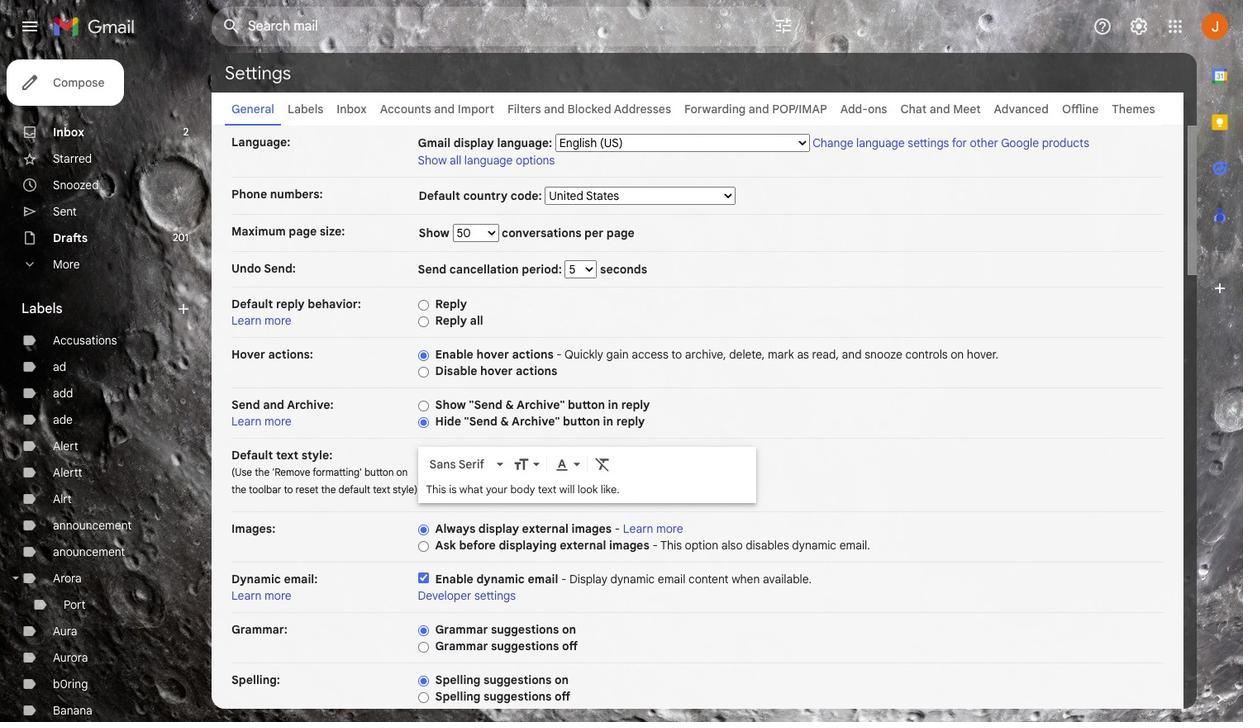 Task type: locate. For each thing, give the bounding box(es) containing it.
reply for show "send & archive" button in reply
[[622, 398, 650, 413]]

external down the always display external images - learn more
[[560, 538, 607, 553]]

Spelling suggestions off radio
[[418, 692, 429, 704]]

1 vertical spatial images
[[609, 538, 650, 553]]

learn down dynamic
[[232, 589, 262, 604]]

Hide "Send & Archive" button in reply radio
[[418, 417, 429, 429]]

reply down 'send:'
[[276, 297, 305, 312]]

learn more link down archive:
[[232, 414, 292, 429]]

0 vertical spatial enable
[[435, 347, 474, 362]]

1 horizontal spatial dynamic
[[611, 572, 655, 587]]

option
[[685, 538, 719, 553]]

0 vertical spatial actions
[[512, 347, 554, 362]]

1 vertical spatial reply
[[435, 313, 467, 328]]

0 vertical spatial grammar
[[435, 623, 488, 638]]

default left country
[[419, 189, 461, 203]]

delete,
[[730, 347, 765, 362]]

actions up the show "send & archive" button in reply
[[516, 364, 558, 379]]

grammar suggestions on
[[435, 623, 576, 638]]

more up the hover actions:
[[265, 313, 292, 328]]

gmail image
[[53, 10, 143, 43]]

for
[[952, 136, 967, 150]]

hover.
[[967, 347, 999, 362]]

hide "send & archive" button in reply
[[435, 414, 645, 429]]

suggestions for grammar suggestions on
[[491, 623, 559, 638]]

ask
[[435, 538, 456, 553]]

and right "filters"
[[544, 102, 565, 117]]

all
[[450, 153, 462, 168], [470, 313, 484, 328]]

change language settings for other google products link
[[813, 136, 1090, 150]]

other
[[970, 136, 999, 150]]

1 horizontal spatial email
[[658, 572, 686, 587]]

enable up developer
[[435, 572, 474, 587]]

email down displaying
[[528, 572, 558, 587]]

archive" down the show "send & archive" button in reply
[[512, 414, 560, 429]]

0 vertical spatial language
[[857, 136, 905, 150]]

to right access
[[672, 347, 682, 362]]

show all language options link
[[418, 153, 555, 168]]

disable hover actions
[[435, 364, 558, 379]]

reply up formatting options toolbar
[[617, 414, 645, 429]]

compose
[[53, 75, 105, 90]]

(use
[[232, 466, 252, 479]]

text left 'style)' at the left bottom
[[373, 484, 390, 496]]

2 vertical spatial button
[[365, 466, 394, 479]]

learn inside dynamic email: learn more
[[232, 589, 262, 604]]

1 vertical spatial button
[[563, 414, 600, 429]]

to down the ''remove'
[[284, 484, 293, 496]]

language:
[[232, 135, 290, 150]]

meet
[[954, 102, 981, 117]]

grammar for grammar suggestions on
[[435, 623, 488, 638]]

email
[[528, 572, 558, 587], [658, 572, 686, 587]]

0 horizontal spatial labels
[[21, 301, 63, 318]]

show down default country code:
[[419, 226, 453, 241]]

0 horizontal spatial this
[[426, 483, 446, 497]]

search mail image
[[217, 12, 246, 41]]

1 horizontal spatial this
[[661, 538, 682, 553]]

more
[[53, 257, 80, 272]]

forwarding
[[685, 102, 746, 117]]

-
[[557, 347, 562, 362], [615, 522, 620, 537], [653, 538, 658, 553], [561, 572, 567, 587]]

archive" for hide
[[512, 414, 560, 429]]

archive"
[[517, 398, 565, 413], [512, 414, 560, 429]]

0 horizontal spatial inbox
[[53, 125, 84, 140]]

labels right general
[[288, 102, 324, 117]]

0 vertical spatial inbox link
[[337, 102, 367, 117]]

0 vertical spatial in
[[608, 398, 619, 413]]

language down ons
[[857, 136, 905, 150]]

- left display
[[561, 572, 567, 587]]

show for show "send & archive" button in reply
[[435, 398, 466, 413]]

display for always
[[479, 522, 519, 537]]

alrt
[[53, 492, 72, 507]]

cancellation
[[450, 262, 519, 277]]

alertt link
[[53, 466, 82, 480]]

send down hover at the left of the page
[[232, 398, 260, 413]]

advanced search options image
[[767, 9, 800, 42]]

all down cancellation
[[470, 313, 484, 328]]

Disable hover actions radio
[[418, 366, 429, 379]]

inbox right labels link
[[337, 102, 367, 117]]

0 vertical spatial &
[[506, 398, 514, 413]]

text up the ''remove'
[[276, 448, 299, 463]]

chat and meet link
[[901, 102, 981, 117]]

archive" for show
[[517, 398, 565, 413]]

send
[[418, 262, 447, 277], [232, 398, 260, 413]]

more inside default reply behavior: learn more
[[265, 313, 292, 328]]

labels inside navigation
[[21, 301, 63, 318]]

in up 'remove formatting ‪(⌘\)‬' image
[[603, 414, 614, 429]]

page
[[289, 224, 317, 239], [607, 226, 635, 241]]

mark
[[768, 347, 795, 362]]

Ask before displaying external images radio
[[418, 541, 429, 553]]

external up displaying
[[522, 522, 569, 537]]

1 vertical spatial language
[[465, 153, 513, 168]]

1 vertical spatial &
[[501, 414, 509, 429]]

dynamic left email.
[[792, 538, 837, 553]]

learn inside default reply behavior: learn more
[[232, 313, 262, 328]]

learn up ask before displaying external images - this option also disables dynamic email.
[[623, 522, 654, 537]]

0 vertical spatial hover
[[477, 347, 509, 362]]

show down gmail at left top
[[418, 153, 447, 168]]

default for default text style: (use the 'remove formatting' button on the toolbar to reset the default text style)
[[232, 448, 273, 463]]

0 vertical spatial default
[[419, 189, 461, 203]]

drafts link
[[53, 231, 88, 246]]

all for reply
[[470, 313, 484, 328]]

sent
[[53, 204, 77, 219]]

1 vertical spatial display
[[479, 522, 519, 537]]

available.
[[763, 572, 812, 587]]

1 vertical spatial settings
[[475, 589, 516, 604]]

1 vertical spatial send
[[232, 398, 260, 413]]

ask before displaying external images - this option also disables dynamic email.
[[435, 538, 871, 553]]

send and archive: learn more
[[232, 398, 334, 429]]

1 vertical spatial off
[[555, 690, 571, 705]]

inbox link up the starred
[[53, 125, 84, 140]]

1 vertical spatial all
[[470, 313, 484, 328]]

the up the toolbar
[[255, 466, 270, 479]]

enable for enable dynamic email
[[435, 572, 474, 587]]

off for grammar suggestions off
[[562, 639, 578, 654]]

labels heading
[[21, 301, 175, 318]]

conversations per page
[[499, 226, 635, 241]]

0 vertical spatial spelling
[[435, 673, 481, 688]]

the down (use
[[232, 484, 246, 496]]

style)
[[393, 484, 418, 496]]

2 spelling from the top
[[435, 690, 481, 705]]

remove formatting ‪(⌘\)‬ image
[[594, 457, 611, 473]]

page left size:
[[289, 224, 317, 239]]

off down grammar suggestions on
[[562, 639, 578, 654]]

suggestions for spelling suggestions off
[[484, 690, 552, 705]]

reply down access
[[622, 398, 650, 413]]

settings left for
[[908, 136, 950, 150]]

1 horizontal spatial send
[[418, 262, 447, 277]]

0 horizontal spatial dynamic
[[477, 572, 525, 587]]

spelling:
[[232, 673, 280, 688]]

1 vertical spatial spelling
[[435, 690, 481, 705]]

actions:
[[268, 347, 313, 362]]

grammar suggestions off
[[435, 639, 578, 654]]

0 vertical spatial images
[[572, 522, 612, 537]]

reply right reply all option at top left
[[435, 313, 467, 328]]

1 horizontal spatial labels
[[288, 102, 324, 117]]

2 vertical spatial default
[[232, 448, 273, 463]]

inbox link right labels link
[[337, 102, 367, 117]]

- inside enable dynamic email - display dynamic email content when available. developer settings
[[561, 572, 567, 587]]

enable inside enable dynamic email - display dynamic email content when available. developer settings
[[435, 572, 474, 587]]

actions up "disable hover actions"
[[512, 347, 554, 362]]

1 vertical spatial to
[[284, 484, 293, 496]]

2 vertical spatial show
[[435, 398, 466, 413]]

spelling right spelling suggestions off option
[[435, 690, 481, 705]]

default down the undo
[[232, 297, 273, 312]]

1 enable from the top
[[435, 347, 474, 362]]

1 horizontal spatial language
[[857, 136, 905, 150]]

0 vertical spatial reply
[[435, 297, 467, 312]]

0 horizontal spatial email
[[528, 572, 558, 587]]

1 vertical spatial actions
[[516, 364, 558, 379]]

spelling right spelling suggestions on radio
[[435, 673, 481, 688]]

2 reply from the top
[[435, 313, 467, 328]]

2 enable from the top
[[435, 572, 474, 587]]

default inside default reply behavior: learn more
[[232, 297, 273, 312]]

"send right hide
[[464, 414, 498, 429]]

suggestions for spelling suggestions on
[[484, 673, 552, 688]]

language
[[857, 136, 905, 150], [465, 153, 513, 168]]

& down the show "send & archive" button in reply
[[501, 414, 509, 429]]

and left archive:
[[263, 398, 284, 413]]

& up hide "send & archive" button in reply
[[506, 398, 514, 413]]

default inside the default text style: (use the 'remove formatting' button on the toolbar to reset the default text style)
[[232, 448, 273, 463]]

on up 'style)' at the left bottom
[[397, 466, 408, 479]]

gmail display language:
[[418, 136, 553, 150]]

1 vertical spatial inbox link
[[53, 125, 84, 140]]

reply up reply all
[[435, 297, 467, 312]]

suggestions down grammar suggestions on
[[491, 639, 559, 654]]

grammar right grammar suggestions off "radio"
[[435, 639, 488, 654]]

developer
[[418, 589, 472, 604]]

and for pop/imap
[[749, 102, 770, 117]]

quickly
[[565, 347, 604, 362]]

0 vertical spatial inbox
[[337, 102, 367, 117]]

0 horizontal spatial send
[[232, 398, 260, 413]]

suggestions down spelling suggestions on at the left bottom
[[484, 690, 552, 705]]

None search field
[[212, 7, 807, 46]]

code:
[[511, 189, 542, 203]]

learn more link down dynamic
[[232, 589, 292, 604]]

and for import
[[434, 102, 455, 117]]

more up ask before displaying external images - this option also disables dynamic email.
[[657, 522, 683, 537]]

learn up hover at the left of the page
[[232, 313, 262, 328]]

button up default
[[365, 466, 394, 479]]

enable up disable
[[435, 347, 474, 362]]

button inside the default text style: (use the 'remove formatting' button on the toolbar to reset the default text style)
[[365, 466, 394, 479]]

suggestions up grammar suggestions off
[[491, 623, 559, 638]]

text
[[276, 448, 299, 463], [538, 483, 557, 497], [373, 484, 390, 496]]

on down display
[[562, 623, 576, 638]]

1 vertical spatial enable
[[435, 572, 474, 587]]

this left option
[[661, 538, 682, 553]]

accounts
[[380, 102, 431, 117]]

seconds
[[597, 262, 647, 277]]

1 vertical spatial inbox
[[53, 125, 84, 140]]

1 vertical spatial external
[[560, 538, 607, 553]]

and left import
[[434, 102, 455, 117]]

in down gain
[[608, 398, 619, 413]]

aura link
[[53, 624, 77, 639]]

show up hide
[[435, 398, 466, 413]]

0 horizontal spatial to
[[284, 484, 293, 496]]

phone
[[232, 187, 267, 202]]

reply
[[435, 297, 467, 312], [435, 313, 467, 328]]

1 horizontal spatial settings
[[908, 136, 950, 150]]

send inside send and archive: learn more
[[232, 398, 260, 413]]

sans serif option
[[426, 457, 493, 473]]

"send down "disable hover actions"
[[469, 398, 503, 413]]

drafts
[[53, 231, 88, 246]]

off down spelling suggestions on at the left bottom
[[555, 690, 571, 705]]

0 horizontal spatial settings
[[475, 589, 516, 604]]

tab list
[[1197, 53, 1244, 663]]

hover right disable
[[481, 364, 513, 379]]

show "send & archive" button in reply
[[435, 398, 650, 413]]

1 vertical spatial default
[[232, 297, 273, 312]]

spelling for spelling suggestions off
[[435, 690, 481, 705]]

and right "read,"
[[842, 347, 862, 362]]

button up hide "send & archive" button in reply
[[568, 398, 605, 413]]

1 horizontal spatial inbox link
[[337, 102, 367, 117]]

before
[[459, 538, 496, 553]]

- left quickly
[[557, 347, 562, 362]]

0 horizontal spatial page
[[289, 224, 317, 239]]

reply for reply all
[[435, 313, 467, 328]]

support image
[[1093, 17, 1113, 36]]

1 vertical spatial this
[[661, 538, 682, 553]]

1 vertical spatial hover
[[481, 364, 513, 379]]

2 email from the left
[[658, 572, 686, 587]]

1 vertical spatial show
[[419, 226, 453, 241]]

1 grammar from the top
[[435, 623, 488, 638]]

default for default country code:
[[419, 189, 461, 203]]

alert
[[53, 439, 78, 454]]

0 vertical spatial all
[[450, 153, 462, 168]]

1 horizontal spatial page
[[607, 226, 635, 241]]

email:
[[284, 572, 318, 587]]

0 vertical spatial display
[[454, 136, 494, 150]]

1 vertical spatial reply
[[622, 398, 650, 413]]

inbox up the starred
[[53, 125, 84, 140]]

1 vertical spatial "send
[[464, 414, 498, 429]]

filters and blocked addresses link
[[508, 102, 672, 117]]

1 spelling from the top
[[435, 673, 481, 688]]

formatting options toolbar
[[423, 449, 751, 480]]

formatting'
[[313, 466, 362, 479]]

the down formatting'
[[321, 484, 336, 496]]

sans serif
[[430, 458, 485, 472]]

more down dynamic
[[265, 589, 292, 604]]

and inside send and archive: learn more
[[263, 398, 284, 413]]

0 vertical spatial archive"
[[517, 398, 565, 413]]

1 vertical spatial labels
[[21, 301, 63, 318]]

None checkbox
[[418, 573, 429, 584]]

hide
[[435, 414, 461, 429]]

grammar down developer settings link
[[435, 623, 488, 638]]

display up show all language options link
[[454, 136, 494, 150]]

pop/imap
[[773, 102, 828, 117]]

learn more link for and
[[232, 414, 292, 429]]

text left will
[[538, 483, 557, 497]]

language down gmail display language:
[[465, 153, 513, 168]]

images down look
[[572, 522, 612, 537]]

and left pop/imap
[[749, 102, 770, 117]]

2 vertical spatial reply
[[617, 414, 645, 429]]

hover up "disable hover actions"
[[477, 347, 509, 362]]

this left is
[[426, 483, 446, 497]]

accounts and import
[[380, 102, 494, 117]]

forwarding and pop/imap
[[685, 102, 828, 117]]

images
[[572, 522, 612, 537], [609, 538, 650, 553]]

images up enable dynamic email - display dynamic email content when available. developer settings
[[609, 538, 650, 553]]

images:
[[232, 522, 276, 537]]

ons
[[868, 102, 888, 117]]

learn inside send and archive: learn more
[[232, 414, 262, 429]]

Always display external images radio
[[418, 524, 429, 537]]

show for show all language options
[[418, 153, 447, 168]]

0 horizontal spatial inbox link
[[53, 125, 84, 140]]

labels down more
[[21, 301, 63, 318]]

all down gmail at left top
[[450, 153, 462, 168]]

- left option
[[653, 538, 658, 553]]

1 vertical spatial grammar
[[435, 639, 488, 654]]

send up reply option
[[418, 262, 447, 277]]

change
[[813, 136, 854, 150]]

default
[[419, 189, 461, 203], [232, 297, 273, 312], [232, 448, 273, 463]]

default up (use
[[232, 448, 273, 463]]

0 vertical spatial button
[[568, 398, 605, 413]]

2 horizontal spatial dynamic
[[792, 538, 837, 553]]

look
[[578, 483, 598, 497]]

1 horizontal spatial text
[[373, 484, 390, 496]]

default country code:
[[419, 189, 545, 203]]

external
[[522, 522, 569, 537], [560, 538, 607, 553]]

archive" up hide "send & archive" button in reply
[[517, 398, 565, 413]]

button for show "send & archive" button in reply
[[568, 398, 605, 413]]

archive,
[[685, 347, 727, 362]]

reset
[[296, 484, 319, 496]]

0 vertical spatial labels
[[288, 102, 324, 117]]

0 vertical spatial settings
[[908, 136, 950, 150]]

grammar for grammar suggestions off
[[435, 639, 488, 654]]

0 vertical spatial show
[[418, 153, 447, 168]]

dynamic up developer settings link
[[477, 572, 525, 587]]

inbox inside labels navigation
[[53, 125, 84, 140]]

more down archive:
[[265, 414, 292, 429]]

1 horizontal spatial all
[[470, 313, 484, 328]]

all for show
[[450, 153, 462, 168]]

button down the show "send & archive" button in reply
[[563, 414, 600, 429]]

"send for show
[[469, 398, 503, 413]]

0 vertical spatial reply
[[276, 297, 305, 312]]

show for show
[[419, 226, 453, 241]]

the
[[255, 466, 270, 479], [232, 484, 246, 496], [321, 484, 336, 496]]

country
[[463, 189, 508, 203]]

1 reply from the top
[[435, 297, 467, 312]]

button
[[568, 398, 605, 413], [563, 414, 600, 429], [365, 466, 394, 479]]

default for default reply behavior: learn more
[[232, 297, 273, 312]]

suggestions up spelling suggestions off
[[484, 673, 552, 688]]

dynamic
[[792, 538, 837, 553], [477, 572, 525, 587], [611, 572, 655, 587]]

0 vertical spatial "send
[[469, 398, 503, 413]]

send for send cancellation period:
[[418, 262, 447, 277]]

aurora
[[53, 651, 88, 666]]

learn more link up the hover actions:
[[232, 313, 292, 328]]

email left content
[[658, 572, 686, 587]]

0 vertical spatial send
[[418, 262, 447, 277]]

0 vertical spatial off
[[562, 639, 578, 654]]

1 vertical spatial in
[[603, 414, 614, 429]]

0 vertical spatial external
[[522, 522, 569, 537]]

chat
[[901, 102, 927, 117]]

and right chat
[[930, 102, 951, 117]]

2 grammar from the top
[[435, 639, 488, 654]]

dynamic down ask before displaying external images - this option also disables dynamic email.
[[611, 572, 655, 587]]

labels navigation
[[0, 53, 212, 723]]

hover
[[232, 347, 265, 362]]

display up before
[[479, 522, 519, 537]]

0 horizontal spatial text
[[276, 448, 299, 463]]

learn more link for email:
[[232, 589, 292, 604]]

0 horizontal spatial all
[[450, 153, 462, 168]]

settings up grammar suggestions on
[[475, 589, 516, 604]]

0 vertical spatial to
[[672, 347, 682, 362]]

1 vertical spatial archive"
[[512, 414, 560, 429]]

learn more link for reply
[[232, 313, 292, 328]]

page right per
[[607, 226, 635, 241]]



Task type: vqa. For each thing, say whether or not it's contained in the screenshot.
topmost Grayson
no



Task type: describe. For each thing, give the bounding box(es) containing it.
settings
[[225, 62, 291, 84]]

labels link
[[288, 102, 324, 117]]

send for send and archive: learn more
[[232, 398, 260, 413]]

0 horizontal spatial language
[[465, 153, 513, 168]]

display for gmail
[[454, 136, 494, 150]]

ade link
[[53, 413, 73, 428]]

& for hide
[[501, 414, 509, 429]]

reply all
[[435, 313, 484, 328]]

ad link
[[53, 360, 66, 375]]

disables
[[746, 538, 789, 553]]

filters
[[508, 102, 541, 117]]

offline link
[[1062, 102, 1099, 117]]

reply for reply
[[435, 297, 467, 312]]

Reply radio
[[418, 299, 429, 312]]

arora link
[[53, 571, 82, 586]]

disable
[[435, 364, 478, 379]]

developer settings link
[[418, 589, 516, 604]]

addresses
[[614, 102, 672, 117]]

blocked
[[568, 102, 612, 117]]

gmail
[[418, 136, 451, 150]]

button for hide "send & archive" button in reply
[[563, 414, 600, 429]]

themes
[[1112, 102, 1156, 117]]

enable for enable hover actions
[[435, 347, 474, 362]]

2 horizontal spatial the
[[321, 484, 336, 496]]

default reply behavior: learn more
[[232, 297, 361, 328]]

1 horizontal spatial the
[[255, 466, 270, 479]]

chat and meet
[[901, 102, 981, 117]]

b0ring link
[[53, 677, 88, 692]]

& for show
[[506, 398, 514, 413]]

controls
[[906, 347, 948, 362]]

learn more link up ask before displaying external images - this option also disables dynamic email.
[[623, 522, 683, 537]]

Show "Send & Archive" button in reply radio
[[418, 400, 429, 412]]

maximum page size:
[[232, 224, 345, 239]]

starred
[[53, 151, 92, 166]]

Spelling suggestions on radio
[[418, 675, 429, 688]]

numbers:
[[270, 187, 323, 202]]

Grammar suggestions on radio
[[418, 625, 429, 637]]

send:
[[264, 261, 296, 276]]

labels for labels link
[[288, 102, 324, 117]]

products
[[1042, 136, 1090, 150]]

hover for disable
[[481, 364, 513, 379]]

in for show "send & archive" button in reply
[[608, 398, 619, 413]]

display
[[570, 572, 608, 587]]

archive:
[[287, 398, 334, 413]]

1 horizontal spatial to
[[672, 347, 682, 362]]

and for archive:
[[263, 398, 284, 413]]

hover actions:
[[232, 347, 313, 362]]

undo
[[232, 261, 261, 276]]

labels for labels 'heading'
[[21, 301, 63, 318]]

gain
[[607, 347, 629, 362]]

on inside the default text style: (use the 'remove formatting' button on the toolbar to reset the default text style)
[[397, 466, 408, 479]]

general
[[232, 102, 274, 117]]

and for blocked
[[544, 102, 565, 117]]

Reply all radio
[[418, 316, 429, 328]]

0 horizontal spatial the
[[232, 484, 246, 496]]

email.
[[840, 538, 871, 553]]

snoozed
[[53, 178, 99, 193]]

filters and blocked addresses
[[508, 102, 672, 117]]

settings image
[[1130, 17, 1149, 36]]

dynamic
[[232, 572, 281, 587]]

Enable hover actions radio
[[418, 350, 429, 362]]

phone numbers:
[[232, 187, 323, 202]]

anouncement link
[[53, 545, 125, 560]]

actions for enable
[[512, 347, 554, 362]]

content
[[689, 572, 729, 587]]

spelling suggestions off
[[435, 690, 571, 705]]

alert link
[[53, 439, 78, 454]]

2 horizontal spatial text
[[538, 483, 557, 497]]

on left "hover."
[[951, 347, 964, 362]]

suggestions for grammar suggestions off
[[491, 639, 559, 654]]

more inside send and archive: learn more
[[265, 414, 292, 429]]

default text style: (use the 'remove formatting' button on the toolbar to reset the default text style)
[[232, 448, 418, 496]]

import
[[458, 102, 494, 117]]

on up spelling suggestions off
[[555, 673, 569, 688]]

add-
[[841, 102, 868, 117]]

aurora link
[[53, 651, 88, 666]]

access
[[632, 347, 669, 362]]

and for meet
[[930, 102, 951, 117]]

offline
[[1062, 102, 1099, 117]]

reply inside default reply behavior: learn more
[[276, 297, 305, 312]]

aura
[[53, 624, 77, 639]]

in for hide "send & archive" button in reply
[[603, 414, 614, 429]]

ade
[[53, 413, 73, 428]]

- up ask before displaying external images - this option also disables dynamic email.
[[615, 522, 620, 537]]

"send for hide
[[464, 414, 498, 429]]

this is what your body text will look like.
[[426, 483, 620, 497]]

sent link
[[53, 204, 77, 219]]

Search mail text field
[[248, 18, 728, 35]]

enable hover actions - quickly gain access to archive, delete, mark as read, and snooze controls on hover.
[[435, 347, 999, 362]]

add-ons
[[841, 102, 888, 117]]

themes link
[[1112, 102, 1156, 117]]

port
[[64, 598, 86, 613]]

Grammar suggestions off radio
[[418, 642, 429, 654]]

off for spelling suggestions off
[[555, 690, 571, 705]]

period:
[[522, 262, 562, 277]]

when
[[732, 572, 760, 587]]

1 email from the left
[[528, 572, 558, 587]]

0 vertical spatial this
[[426, 483, 446, 497]]

settings inside enable dynamic email - display dynamic email content when available. developer settings
[[475, 589, 516, 604]]

spelling for spelling suggestions on
[[435, 673, 481, 688]]

behavior:
[[308, 297, 361, 312]]

reply for hide "send & archive" button in reply
[[617, 414, 645, 429]]

displaying
[[499, 538, 557, 553]]

forwarding and pop/imap link
[[685, 102, 828, 117]]

more inside dynamic email: learn more
[[265, 589, 292, 604]]

1 horizontal spatial inbox
[[337, 102, 367, 117]]

banana
[[53, 704, 92, 719]]

dynamic email: learn more
[[232, 572, 318, 604]]

conversations
[[502, 226, 582, 241]]

what
[[460, 483, 483, 497]]

will
[[560, 483, 575, 497]]

maximum
[[232, 224, 286, 239]]

body
[[511, 483, 535, 497]]

alrt link
[[53, 492, 72, 507]]

main menu image
[[20, 17, 40, 36]]

per
[[585, 226, 604, 241]]

serif
[[459, 458, 485, 472]]

announcement link
[[53, 518, 132, 533]]

hover for enable
[[477, 347, 509, 362]]

announcement
[[53, 518, 132, 533]]

sans
[[430, 458, 456, 472]]

always
[[435, 522, 476, 537]]

show all language options
[[418, 153, 555, 168]]

accounts and import link
[[380, 102, 494, 117]]

to inside the default text style: (use the 'remove formatting' button on the toolbar to reset the default text style)
[[284, 484, 293, 496]]

actions for disable
[[516, 364, 558, 379]]

banana link
[[53, 704, 92, 719]]



